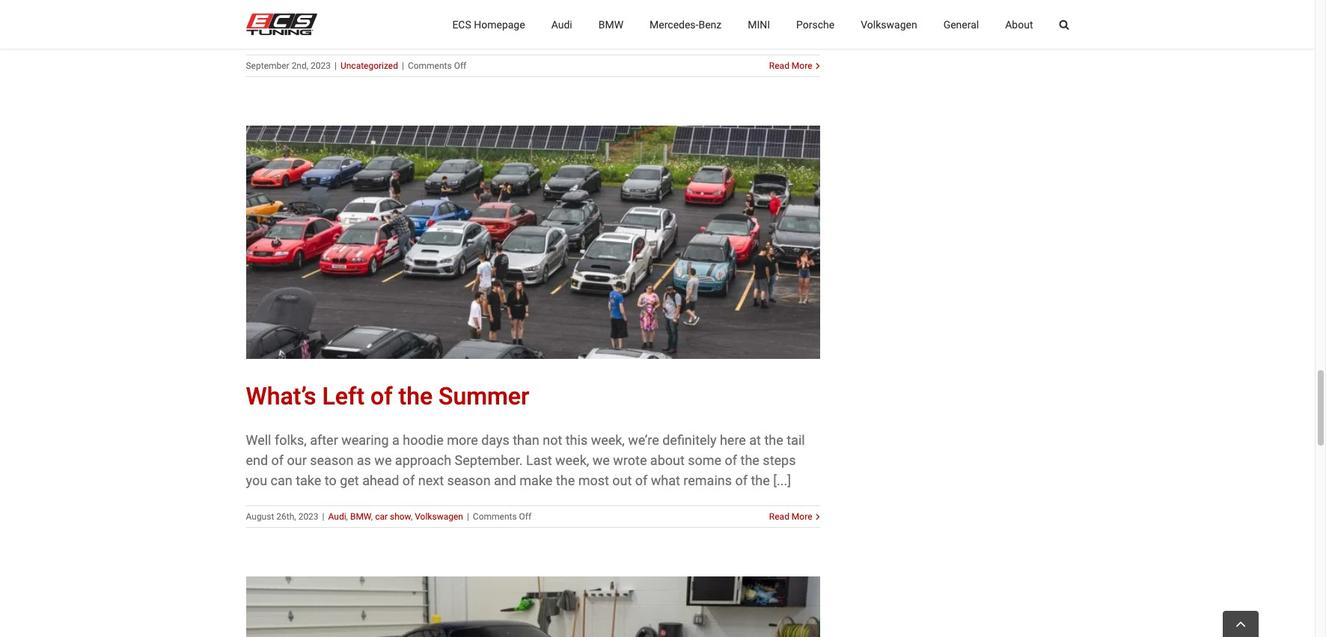 Task type: locate. For each thing, give the bounding box(es) containing it.
off down ecs
[[454, 61, 466, 71]]

0 vertical spatial volkswagen link
[[861, 0, 917, 49]]

off down 'make'
[[519, 512, 531, 522]]

volkswagen left "general" link
[[861, 18, 917, 30]]

1 vertical spatial volkswagen link
[[415, 512, 463, 522]]

off
[[454, 61, 466, 71], [519, 512, 531, 522]]

0 vertical spatial week,
[[591, 433, 625, 448]]

read down mini link in the right top of the page
[[769, 61, 789, 71]]

1 horizontal spatial we
[[593, 453, 610, 469]]

0 horizontal spatial volkswagen link
[[415, 512, 463, 522]]

mercedes-
[[650, 18, 699, 30]]

here
[[720, 433, 746, 448]]

general
[[943, 18, 979, 30]]

2023
[[311, 61, 331, 71], [298, 512, 318, 522]]

general link
[[943, 0, 979, 49]]

1 , from the left
[[346, 512, 348, 522]]

1 read more link from the top
[[769, 59, 812, 73]]

of right out
[[635, 473, 648, 489]]

remains
[[684, 473, 732, 489]]

ecs homepage
[[452, 18, 525, 30]]

more for september 2nd, 2023 | uncategorized | comments off
[[792, 61, 812, 71]]

0 vertical spatial read
[[769, 61, 789, 71]]

end
[[246, 453, 268, 469]]

1 vertical spatial read more
[[769, 512, 812, 522]]

0 vertical spatial 2023
[[311, 61, 331, 71]]

well
[[246, 433, 271, 448]]

1 read more from the top
[[769, 61, 812, 71]]

take
[[296, 473, 321, 489]]

volkswagen link
[[861, 0, 917, 49], [415, 512, 463, 522]]

week, up wrote
[[591, 433, 625, 448]]

1 vertical spatial audi
[[328, 512, 346, 522]]

show
[[390, 512, 411, 522]]

1 vertical spatial bmw
[[350, 512, 371, 522]]

of left our
[[271, 453, 284, 469]]

about link
[[1005, 0, 1033, 49]]

audi link down to
[[328, 512, 346, 522]]

1 vertical spatial season
[[447, 473, 491, 489]]

2 read more from the top
[[769, 512, 812, 522]]

0 vertical spatial season
[[310, 453, 354, 469]]

we right as
[[374, 453, 392, 469]]

comments right uncategorized link
[[408, 61, 452, 71]]

of
[[370, 383, 393, 411], [271, 453, 284, 469], [725, 453, 737, 469], [402, 473, 415, 489], [635, 473, 648, 489], [735, 473, 748, 489]]

|
[[335, 61, 337, 71], [402, 61, 404, 71], [322, 512, 324, 522], [467, 512, 469, 522]]

you
[[246, 473, 267, 489]]

1 vertical spatial volkswagen
[[415, 512, 463, 522]]

season up to
[[310, 453, 354, 469]]

1 vertical spatial audi link
[[328, 512, 346, 522]]

planning ahead image
[[246, 577, 820, 638]]

read more
[[769, 61, 812, 71], [769, 512, 812, 522]]

uncategorized link
[[340, 61, 398, 71]]

out
[[612, 473, 632, 489]]

0 horizontal spatial comments
[[408, 61, 452, 71]]

,
[[346, 512, 348, 522], [371, 512, 373, 522], [411, 512, 413, 522]]

read more for ,
[[769, 512, 812, 522]]

make
[[520, 473, 553, 489]]

1 horizontal spatial off
[[519, 512, 531, 522]]

week,
[[591, 433, 625, 448], [555, 453, 589, 469]]

more down porsche at the right top of page
[[792, 61, 812, 71]]

1 horizontal spatial bmw
[[598, 18, 623, 30]]

2 more from the top
[[792, 512, 812, 522]]

comments
[[408, 61, 452, 71], [473, 512, 517, 522]]

2 , from the left
[[371, 512, 373, 522]]

1 horizontal spatial volkswagen
[[861, 18, 917, 30]]

than
[[513, 433, 539, 448]]

the right at
[[764, 433, 783, 448]]

september
[[246, 61, 289, 71]]

1 vertical spatial read more link
[[769, 510, 812, 524]]

0 horizontal spatial bmw link
[[350, 512, 371, 522]]

1 vertical spatial 2023
[[298, 512, 318, 522]]

read more link
[[769, 59, 812, 73], [769, 510, 812, 524]]

0 vertical spatial audi
[[551, 18, 572, 30]]

0 horizontal spatial season
[[310, 453, 354, 469]]

read more for september 2nd, 2023 | uncategorized | comments off
[[769, 61, 812, 71]]

read more down porsche at the right top of page
[[769, 61, 812, 71]]

of down here
[[725, 453, 737, 469]]

0 vertical spatial more
[[792, 61, 812, 71]]

more
[[792, 61, 812, 71], [792, 512, 812, 522]]

1 read from the top
[[769, 61, 789, 71]]

1 horizontal spatial bmw link
[[598, 0, 623, 49]]

the left most
[[556, 473, 575, 489]]

what's left of the summer
[[246, 383, 529, 411]]

audi down to
[[328, 512, 346, 522]]

1 horizontal spatial volkswagen link
[[861, 0, 917, 49]]

| down september.
[[467, 512, 469, 522]]

volkswagen
[[861, 18, 917, 30], [415, 512, 463, 522]]

0 horizontal spatial off
[[454, 61, 466, 71]]

0 vertical spatial volkswagen
[[861, 18, 917, 30]]

week, down this
[[555, 453, 589, 469]]

audi link right homepage
[[551, 0, 572, 49]]

2 read more link from the top
[[769, 510, 812, 524]]

read more link for ,
[[769, 510, 812, 524]]

read down the [...]
[[769, 512, 789, 522]]

folks,
[[275, 433, 307, 448]]

uncategorized
[[340, 61, 398, 71]]

1 vertical spatial bmw link
[[350, 512, 371, 522]]

comments down the and
[[473, 512, 517, 522]]

mini
[[748, 18, 770, 30]]

26th,
[[276, 512, 296, 522]]

can
[[271, 473, 292, 489]]

0 horizontal spatial ,
[[346, 512, 348, 522]]

2 we from the left
[[593, 453, 610, 469]]

3 , from the left
[[411, 512, 413, 522]]

read more link down the [...]
[[769, 510, 812, 524]]

of right the left
[[370, 383, 393, 411]]

of right remains
[[735, 473, 748, 489]]

1 vertical spatial more
[[792, 512, 812, 522]]

bmw link left mercedes-
[[598, 0, 623, 49]]

audi
[[551, 18, 572, 30], [328, 512, 346, 522]]

volkswagen link down next
[[415, 512, 463, 522]]

after
[[310, 433, 338, 448]]

1 horizontal spatial ,
[[371, 512, 373, 522]]

we
[[374, 453, 392, 469], [593, 453, 610, 469]]

some
[[688, 453, 722, 469]]

1 we from the left
[[374, 453, 392, 469]]

1 more from the top
[[792, 61, 812, 71]]

read more link down porsche at the right top of page
[[769, 59, 812, 73]]

bmw
[[598, 18, 623, 30], [350, 512, 371, 522]]

not
[[543, 433, 562, 448]]

read more down the [...]
[[769, 512, 812, 522]]

0 vertical spatial read more
[[769, 61, 812, 71]]

the
[[399, 383, 433, 411], [764, 433, 783, 448], [741, 453, 760, 469], [556, 473, 575, 489], [751, 473, 770, 489]]

2 horizontal spatial ,
[[411, 512, 413, 522]]

2023 right 26th,
[[298, 512, 318, 522]]

| left uncategorized
[[335, 61, 337, 71]]

we up most
[[593, 453, 610, 469]]

of left next
[[402, 473, 415, 489]]

audi right homepage
[[551, 18, 572, 30]]

volkswagen link left "general" link
[[861, 0, 917, 49]]

next
[[418, 473, 444, 489]]

2 read from the top
[[769, 512, 789, 522]]

1 vertical spatial comments
[[473, 512, 517, 522]]

our
[[287, 453, 307, 469]]

season
[[310, 453, 354, 469], [447, 473, 491, 489]]

0 horizontal spatial audi
[[328, 512, 346, 522]]

approach
[[395, 453, 451, 469]]

2023 right 2nd,
[[311, 61, 331, 71]]

well folks, after wearing a hoodie more days than not this week, we're definitely here at the tail end of our season as we approach september. last week, we wrote about some of the steps you can take to get ahead of next season and make the most out of what remains of the [...]
[[246, 433, 805, 489]]

1 horizontal spatial season
[[447, 473, 491, 489]]

0 vertical spatial bmw
[[598, 18, 623, 30]]

august
[[246, 512, 274, 522]]

0 horizontal spatial audi link
[[328, 512, 346, 522]]

0 vertical spatial comments
[[408, 61, 452, 71]]

mercedes-benz
[[650, 18, 722, 30]]

bmw link left car
[[350, 512, 371, 522]]

0 horizontal spatial we
[[374, 453, 392, 469]]

0 horizontal spatial bmw
[[350, 512, 371, 522]]

2023 for 2nd,
[[311, 61, 331, 71]]

read
[[769, 61, 789, 71], [769, 512, 789, 522]]

september.
[[455, 453, 523, 469]]

audi link
[[551, 0, 572, 49], [328, 512, 346, 522]]

1 vertical spatial off
[[519, 512, 531, 522]]

season down september.
[[447, 473, 491, 489]]

this
[[566, 433, 588, 448]]

0 vertical spatial audi link
[[551, 0, 572, 49]]

bmw left mercedes-
[[598, 18, 623, 30]]

1 horizontal spatial audi
[[551, 18, 572, 30]]

bmw link
[[598, 0, 623, 49], [350, 512, 371, 522]]

bmw left car
[[350, 512, 371, 522]]

0 horizontal spatial week,
[[555, 453, 589, 469]]

tail
[[787, 433, 805, 448]]

1 vertical spatial read
[[769, 512, 789, 522]]

ecs homepage link
[[452, 0, 525, 49]]

more down steps
[[792, 512, 812, 522]]

0 vertical spatial read more link
[[769, 59, 812, 73]]

and
[[494, 473, 516, 489]]

1 horizontal spatial comments
[[473, 512, 517, 522]]

volkswagen down next
[[415, 512, 463, 522]]



Task type: vqa. For each thing, say whether or not it's contained in the screenshot.
Read More link corresponding to September 2nd, 2023 | Uncategorized | Comments Off
yes



Task type: describe. For each thing, give the bounding box(es) containing it.
at
[[749, 433, 761, 448]]

as
[[357, 453, 371, 469]]

definitely
[[662, 433, 717, 448]]

mini link
[[748, 0, 770, 49]]

2023 for 26th,
[[298, 512, 318, 522]]

read for ,
[[769, 512, 789, 522]]

what
[[651, 473, 680, 489]]

what's
[[246, 383, 316, 411]]

porsche link
[[796, 0, 835, 49]]

days
[[481, 433, 509, 448]]

the down at
[[741, 453, 760, 469]]

1 vertical spatial week,
[[555, 453, 589, 469]]

ecs tuning logo image
[[246, 13, 317, 35]]

homepage
[[474, 18, 525, 30]]

2nd,
[[292, 61, 308, 71]]

ahead
[[362, 473, 399, 489]]

we're
[[628, 433, 659, 448]]

wrote
[[613, 453, 647, 469]]

get
[[340, 473, 359, 489]]

wearing
[[341, 433, 389, 448]]

car show link
[[375, 512, 411, 522]]

1 horizontal spatial audi link
[[551, 0, 572, 49]]

0 horizontal spatial volkswagen
[[415, 512, 463, 522]]

august 26th, 2023 | audi , bmw , car show , volkswagen | comments off
[[246, 512, 531, 522]]

summer
[[439, 383, 529, 411]]

about
[[650, 453, 685, 469]]

read more link for september 2nd, 2023 | uncategorized | comments off
[[769, 59, 812, 73]]

more for ,
[[792, 512, 812, 522]]

more
[[447, 433, 478, 448]]

read for september 2nd, 2023 | uncategorized | comments off
[[769, 61, 789, 71]]

ecs
[[452, 18, 471, 30]]

1 horizontal spatial week,
[[591, 433, 625, 448]]

car
[[375, 512, 388, 522]]

benz
[[699, 18, 722, 30]]

| right uncategorized
[[402, 61, 404, 71]]

about
[[1005, 18, 1033, 30]]

porsche
[[796, 18, 835, 30]]

september 2nd, 2023 | uncategorized | comments off
[[246, 61, 466, 71]]

to
[[325, 473, 337, 489]]

left
[[322, 383, 364, 411]]

most
[[578, 473, 609, 489]]

| right 26th,
[[322, 512, 324, 522]]

the left the [...]
[[751, 473, 770, 489]]

0 vertical spatial off
[[454, 61, 466, 71]]

what's left of the summer image
[[246, 126, 820, 359]]

a
[[392, 433, 399, 448]]

[...]
[[773, 473, 791, 489]]

what's left of the summer link
[[246, 383, 529, 411]]

hoodie
[[403, 433, 444, 448]]

steps
[[763, 453, 796, 469]]

0 vertical spatial bmw link
[[598, 0, 623, 49]]

last
[[526, 453, 552, 469]]

mercedes-benz link
[[650, 0, 722, 49]]

the up the "hoodie" at the bottom of page
[[399, 383, 433, 411]]



